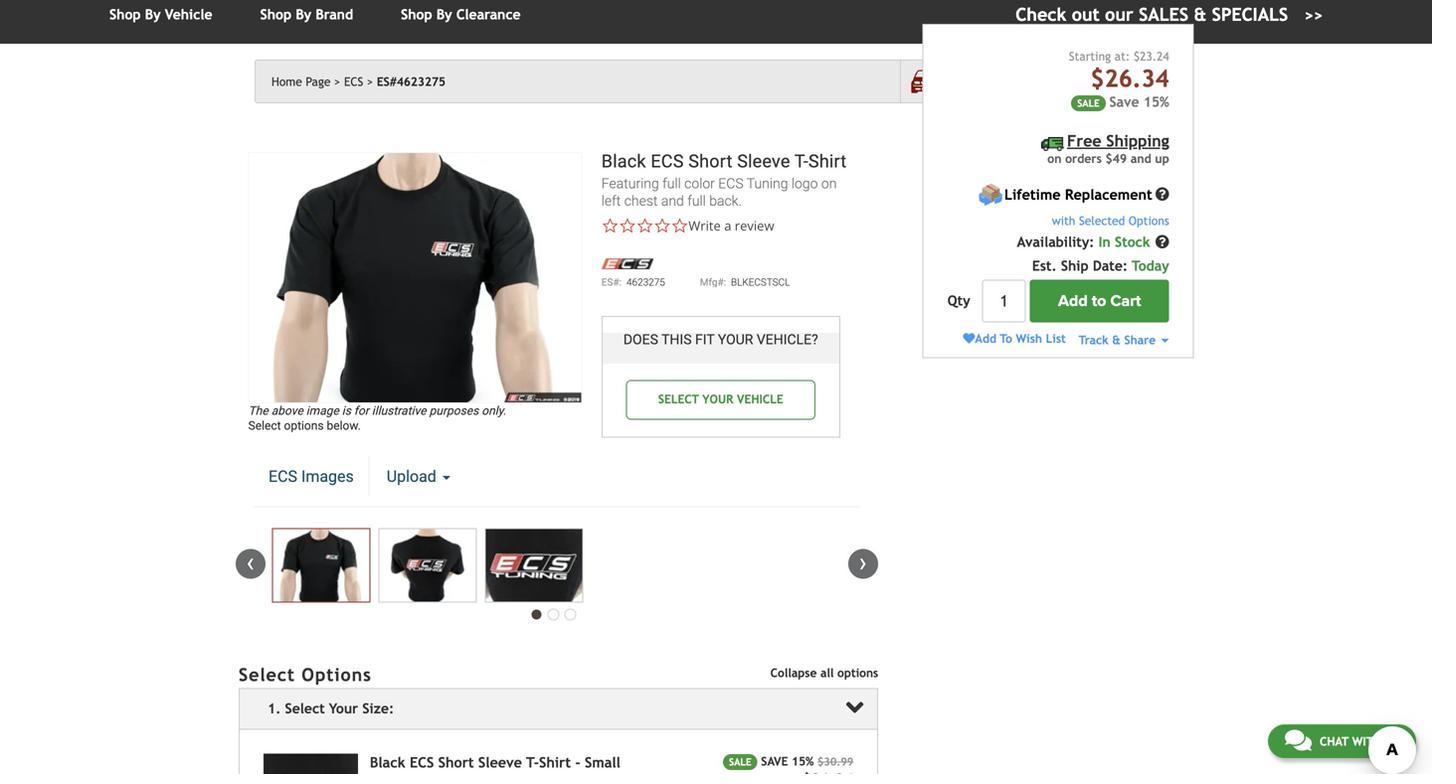 Task type: describe. For each thing, give the bounding box(es) containing it.
‹
[[247, 550, 255, 576]]

t- for black ecs short sleeve t-shirt featuring full color ecs tuning logo on left chest and full back.
[[794, 151, 808, 172]]

15
[[1143, 94, 1160, 110]]

free shipping image
[[1041, 137, 1064, 151]]

sale inside sale save 15% $30.99
[[729, 757, 752, 768]]

es#:
[[601, 277, 622, 289]]

ecs link
[[344, 75, 373, 89]]

4623275
[[627, 277, 665, 289]]

specials
[[1212, 4, 1288, 25]]

the above image is for illustrative purposes only. select options below.
[[248, 404, 506, 433]]

page
[[306, 75, 331, 89]]

selected options
[[1079, 214, 1169, 228]]

track & share
[[1079, 333, 1159, 347]]

sales & specials
[[1139, 4, 1288, 25]]

23.24
[[1140, 49, 1169, 63]]

lifetime replacement
[[1004, 186, 1152, 203]]

tap
[[993, 81, 1013, 97]]

short for black ecs short sleeve t-shirt - small
[[438, 755, 474, 771]]

add to wish list link
[[963, 331, 1066, 345]]

in
[[1099, 234, 1111, 250]]

sleeve for black ecs short sleeve t-shirt featuring full color ecs tuning logo on left chest and full back.
[[737, 151, 790, 172]]

with
[[1352, 735, 1381, 749]]

illustrative
[[372, 404, 426, 418]]

select link
[[1123, 79, 1158, 96]]

options for select options
[[302, 665, 372, 686]]

ship
[[1061, 258, 1089, 274]]

shop by vehicle link
[[109, 6, 212, 22]]

lifetime
[[1004, 186, 1061, 203]]

and inside black ecs short sleeve t-shirt featuring full color ecs tuning logo on left chest and full back.
[[661, 193, 684, 209]]

4 empty star image from the left
[[671, 217, 688, 235]]

mfg#:
[[700, 277, 726, 289]]

chat with us
[[1320, 735, 1399, 749]]

home page link
[[272, 75, 340, 89]]

shop by vehicle
[[109, 6, 212, 22]]

to inside button
[[1092, 292, 1106, 311]]

review
[[735, 217, 774, 235]]

save
[[761, 755, 788, 769]]

track
[[1079, 333, 1109, 347]]

featuring
[[601, 175, 659, 192]]

select inside the above image is for illustrative purposes only. select options below.
[[248, 419, 281, 433]]

us
[[1385, 735, 1399, 749]]

0 horizontal spatial full
[[662, 175, 681, 192]]

vehicle for select your vehicle
[[737, 392, 783, 406]]

question circle image for in stock
[[1155, 235, 1169, 249]]

add for add to cart
[[1058, 292, 1088, 311]]

stock
[[1115, 234, 1150, 250]]

list
[[1046, 331, 1066, 345]]

for
[[354, 404, 369, 418]]

write a review
[[688, 217, 774, 235]]

add to cart button
[[1030, 280, 1169, 323]]

sales
[[1139, 4, 1189, 25]]

& for sales
[[1194, 4, 1207, 25]]

‹ link
[[236, 550, 266, 579]]

starting
[[1069, 49, 1111, 63]]

small
[[585, 755, 620, 771]]

shop by brand
[[260, 6, 353, 22]]

is
[[342, 404, 351, 418]]

t- for black ecs short sleeve t-shirt - small
[[526, 755, 539, 771]]

vehicle
[[1117, 81, 1160, 97]]

1 empty star image from the left
[[619, 217, 636, 235]]

'select'
[[1016, 81, 1059, 97]]

save
[[1109, 94, 1139, 110]]

angle down image
[[846, 694, 863, 722]]

wish
[[1016, 331, 1042, 345]]

empty star image
[[601, 217, 619, 235]]

shirt for black ecs short sleeve t-shirt - small
[[539, 755, 571, 771]]

color
[[684, 175, 715, 192]]

sales & specials link
[[1016, 1, 1323, 28]]

all options
[[820, 666, 878, 680]]

starting at: $ 23.24 26.34 sale save 15 %
[[1069, 49, 1169, 110]]

shop for shop by brand
[[260, 6, 292, 22]]

purposes
[[429, 404, 479, 418]]

$30.99
[[817, 756, 853, 769]]

all
[[820, 666, 834, 680]]

orders
[[1065, 152, 1102, 166]]

select your vehicle
[[658, 392, 783, 406]]

images
[[301, 468, 354, 486]]

at:
[[1115, 49, 1130, 63]]

this product is lifetime replacement eligible image
[[978, 182, 1003, 207]]

mfg#: blkecstscl
[[700, 277, 790, 289]]

0 vertical spatial to
[[1062, 81, 1074, 97]]

sale save 15% $30.99
[[729, 755, 853, 769]]

date:
[[1093, 258, 1128, 274]]

only.
[[482, 404, 506, 418]]

upload button
[[372, 457, 465, 497]]

-
[[575, 755, 580, 771]]

blkecstscl
[[731, 277, 790, 289]]

3 empty star image from the left
[[654, 217, 671, 235]]

brand
[[316, 6, 353, 22]]

sleeve for black ecs short sleeve t-shirt - small
[[478, 755, 522, 771]]

add to wish list
[[975, 331, 1066, 345]]

1 vertical spatial a
[[724, 217, 731, 235]]

back.
[[709, 193, 742, 209]]



Task type: locate. For each thing, give the bounding box(es) containing it.
select options
[[239, 665, 372, 686]]

t-
[[794, 151, 808, 172], [526, 755, 539, 771]]

write
[[688, 217, 721, 235]]

0 vertical spatial and
[[1131, 152, 1151, 166]]

shop by brand link
[[260, 6, 353, 22]]

free
[[1067, 132, 1102, 150]]

0 vertical spatial on
[[1048, 152, 1062, 166]]

0 horizontal spatial &
[[1112, 333, 1121, 347]]

0 horizontal spatial by
[[145, 6, 161, 22]]

share
[[1124, 333, 1156, 347]]

1 horizontal spatial a
[[1106, 81, 1114, 97]]

sleeve left the -
[[478, 755, 522, 771]]

upload
[[387, 468, 440, 486]]

options inside the above image is for illustrative purposes only. select options below.
[[284, 419, 324, 433]]

ecs images
[[269, 468, 354, 486]]

short inside black ecs short sleeve t-shirt featuring full color ecs tuning logo on left chest and full back.
[[688, 151, 732, 172]]

0 vertical spatial black
[[601, 151, 646, 172]]

1 vertical spatial options
[[302, 665, 372, 686]]

0 vertical spatial add
[[1058, 292, 1088, 311]]

and down shipping
[[1131, 152, 1151, 166]]

t- left the -
[[526, 755, 539, 771]]

1 horizontal spatial on
[[1048, 152, 1062, 166]]

est. ship date: today
[[1032, 258, 1169, 274]]

2 question circle image from the top
[[1155, 235, 1169, 249]]

0 vertical spatial t-
[[794, 151, 808, 172]]

0 vertical spatial options
[[1129, 214, 1169, 228]]

question circle image up today
[[1155, 235, 1169, 249]]

1 vertical spatial black
[[370, 755, 405, 771]]

shirt for black ecs short sleeve t-shirt featuring full color ecs tuning logo on left chest and full back.
[[808, 151, 847, 172]]

black
[[601, 151, 646, 172], [370, 755, 405, 771]]

black ecs short sleeve t-shirt featuring full color ecs tuning logo on left chest and full back.
[[601, 151, 847, 209]]

a
[[1106, 81, 1114, 97], [724, 217, 731, 235]]

select for select options
[[239, 665, 295, 686]]

chat
[[1320, 735, 1349, 749]]

a right write at the top of the page
[[724, 217, 731, 235]]

free shipping on orders $49 and up
[[1048, 132, 1169, 166]]

below.
[[327, 419, 361, 433]]

0 horizontal spatial options
[[302, 665, 372, 686]]

shop for shop by clearance
[[401, 6, 432, 22]]

0 horizontal spatial vehicle
[[165, 6, 212, 22]]

0 horizontal spatial black
[[370, 755, 405, 771]]

add inside button
[[1058, 292, 1088, 311]]

15%
[[792, 755, 814, 769]]

write a review link
[[688, 217, 774, 235]]

black ecs short sleeve t-shirt - small
[[370, 755, 620, 771]]

1 vertical spatial sleeve
[[478, 755, 522, 771]]

shop by clearance link
[[401, 6, 521, 22]]

full left color
[[662, 175, 681, 192]]

0 vertical spatial shirt
[[808, 151, 847, 172]]

tuning
[[747, 175, 788, 192]]

by for vehicle
[[145, 6, 161, 22]]

1 horizontal spatial full
[[687, 193, 706, 209]]

please tap 'select' to pick a vehicle
[[949, 81, 1160, 97]]

1 vertical spatial short
[[438, 755, 474, 771]]

by for brand
[[296, 6, 311, 22]]

1 horizontal spatial short
[[688, 151, 732, 172]]

question circle image
[[1155, 187, 1169, 201], [1155, 235, 1169, 249]]

to
[[1062, 81, 1074, 97], [1092, 292, 1106, 311]]

sale inside the starting at: $ 23.24 26.34 sale save 15 %
[[1077, 97, 1100, 109]]

› link
[[848, 550, 878, 579]]

0 horizontal spatial on
[[821, 175, 837, 192]]

& right track
[[1112, 333, 1121, 347]]

1 horizontal spatial and
[[1131, 152, 1151, 166]]

0 horizontal spatial a
[[724, 217, 731, 235]]

1 horizontal spatial shop
[[260, 6, 292, 22]]

1 horizontal spatial shirt
[[808, 151, 847, 172]]

add left the to
[[975, 331, 996, 345]]

1 vertical spatial vehicle
[[737, 392, 783, 406]]

›
[[859, 550, 867, 576]]

%
[[1160, 94, 1169, 110]]

1 vertical spatial &
[[1112, 333, 1121, 347]]

home
[[272, 75, 302, 89]]

shirt up logo at the right top of page
[[808, 151, 847, 172]]

logo
[[792, 175, 818, 192]]

1 horizontal spatial &
[[1194, 4, 1207, 25]]

chest
[[624, 193, 658, 209]]

pick
[[1078, 81, 1103, 97]]

on
[[1048, 152, 1062, 166], [821, 175, 837, 192]]

1 question circle image from the top
[[1155, 187, 1169, 201]]

0 horizontal spatial short
[[438, 755, 474, 771]]

0 horizontal spatial shop
[[109, 6, 141, 22]]

0 horizontal spatial add
[[975, 331, 996, 345]]

please
[[949, 81, 990, 97]]

t- inside black ecs short sleeve t-shirt featuring full color ecs tuning logo on left chest and full back.
[[794, 151, 808, 172]]

0 vertical spatial options
[[284, 419, 324, 433]]

comments image
[[1285, 729, 1312, 753]]

up
[[1155, 152, 1169, 166]]

by
[[145, 6, 161, 22], [296, 6, 311, 22], [436, 6, 452, 22]]

2 by from the left
[[296, 6, 311, 22]]

add
[[1058, 292, 1088, 311], [975, 331, 996, 345]]

es#4623275 - blkecstscl - black ecs short sleeve t-shirt - featuring full color ecs tuning logo on left chest and full back. - ecs - audi bmw volkswagen mercedes benz mini porsche image
[[248, 152, 582, 404], [272, 529, 371, 603], [378, 529, 477, 603], [485, 529, 583, 603]]

add to cart
[[1058, 292, 1141, 311]]

0 horizontal spatial options
[[284, 419, 324, 433]]

0 horizontal spatial shirt
[[539, 755, 571, 771]]

1 vertical spatial options
[[837, 666, 878, 680]]

to left cart
[[1092, 292, 1106, 311]]

2 horizontal spatial shop
[[401, 6, 432, 22]]

options
[[1129, 214, 1169, 228], [302, 665, 372, 686]]

1 horizontal spatial vehicle
[[737, 392, 783, 406]]

question circle image down up
[[1155, 187, 1169, 201]]

vehicle for shop by vehicle
[[165, 6, 212, 22]]

on inside black ecs short sleeve t-shirt featuring full color ecs tuning logo on left chest and full back.
[[821, 175, 837, 192]]

black for black ecs short sleeve t-shirt featuring full color ecs tuning logo on left chest and full back.
[[601, 151, 646, 172]]

1 vertical spatial to
[[1092, 292, 1106, 311]]

est.
[[1032, 258, 1057, 274]]

1 horizontal spatial options
[[1129, 214, 1169, 228]]

0 vertical spatial short
[[688, 151, 732, 172]]

1 horizontal spatial add
[[1058, 292, 1088, 311]]

$49
[[1106, 152, 1127, 166]]

availability:
[[1017, 234, 1094, 250]]

black inside black ecs short sleeve t-shirt featuring full color ecs tuning logo on left chest and full back.
[[601, 151, 646, 172]]

shipping
[[1106, 132, 1169, 150]]

1 horizontal spatial to
[[1092, 292, 1106, 311]]

1 horizontal spatial t-
[[794, 151, 808, 172]]

0 vertical spatial sale
[[1077, 97, 1100, 109]]

your
[[702, 392, 733, 406]]

2 horizontal spatial by
[[436, 6, 452, 22]]

question circle image for lifetime replacement
[[1155, 187, 1169, 201]]

short for black ecs short sleeve t-shirt featuring full color ecs tuning logo on left chest and full back.
[[688, 151, 732, 172]]

select for select
[[1123, 81, 1158, 93]]

es#4623275
[[377, 75, 446, 89]]

shop by clearance
[[401, 6, 521, 22]]

0 vertical spatial full
[[662, 175, 681, 192]]

and inside free shipping on orders $49 and up
[[1131, 152, 1151, 166]]

0 vertical spatial a
[[1106, 81, 1114, 97]]

full down color
[[687, 193, 706, 209]]

chat with us link
[[1268, 725, 1416, 759]]

add down ship
[[1058, 292, 1088, 311]]

a right pick
[[1106, 81, 1114, 97]]

1 horizontal spatial black
[[601, 151, 646, 172]]

shirt
[[808, 151, 847, 172], [539, 755, 571, 771]]

0 vertical spatial &
[[1194, 4, 1207, 25]]

0 horizontal spatial sleeve
[[478, 755, 522, 771]]

the
[[248, 404, 268, 418]]

t- up logo at the right top of page
[[794, 151, 808, 172]]

and right chest
[[661, 193, 684, 209]]

vehicle
[[165, 6, 212, 22], [737, 392, 783, 406]]

sale down pick
[[1077, 97, 1100, 109]]

home page
[[272, 75, 331, 89]]

image
[[306, 404, 339, 418]]

1 vertical spatial full
[[687, 193, 706, 209]]

0 horizontal spatial sale
[[729, 757, 752, 768]]

1 vertical spatial sale
[[729, 757, 752, 768]]

$
[[1134, 49, 1140, 63]]

options right all
[[837, 666, 878, 680]]

3 shop from the left
[[401, 6, 432, 22]]

None text field
[[982, 280, 1026, 323]]

to
[[1000, 331, 1012, 345]]

empty star image
[[619, 217, 636, 235], [636, 217, 654, 235], [654, 217, 671, 235], [671, 217, 688, 235]]

sale left save
[[729, 757, 752, 768]]

options
[[284, 419, 324, 433], [837, 666, 878, 680]]

sleeve up tuning at the top of page
[[737, 151, 790, 172]]

ecs image
[[601, 259, 653, 270]]

& right sales
[[1194, 4, 1207, 25]]

1 vertical spatial t-
[[526, 755, 539, 771]]

availability: in stock
[[1017, 234, 1154, 250]]

on inside free shipping on orders $49 and up
[[1048, 152, 1062, 166]]

1 vertical spatial on
[[821, 175, 837, 192]]

qty
[[948, 293, 970, 309]]

on right logo at the right top of page
[[821, 175, 837, 192]]

es#: 4623275
[[601, 277, 665, 289]]

select for select your vehicle
[[658, 392, 699, 406]]

clearance
[[456, 6, 521, 22]]

ecs images link
[[254, 457, 369, 497]]

0 vertical spatial sleeve
[[737, 151, 790, 172]]

shirt left the -
[[539, 755, 571, 771]]

and
[[1131, 152, 1151, 166], [661, 193, 684, 209]]

track & share button
[[1079, 333, 1169, 347]]

to left pick
[[1062, 81, 1074, 97]]

2 empty star image from the left
[[636, 217, 654, 235]]

above
[[271, 404, 303, 418]]

0 vertical spatial vehicle
[[165, 6, 212, 22]]

sleeve inside black ecs short sleeve t-shirt featuring full color ecs tuning logo on left chest and full back.
[[737, 151, 790, 172]]

1 horizontal spatial options
[[837, 666, 878, 680]]

heart image
[[963, 332, 975, 344]]

0 horizontal spatial and
[[661, 193, 684, 209]]

0 vertical spatial question circle image
[[1155, 187, 1169, 201]]

1 horizontal spatial sleeve
[[737, 151, 790, 172]]

add for add to wish list
[[975, 331, 996, 345]]

2 shop from the left
[[260, 6, 292, 22]]

options for selected options
[[1129, 214, 1169, 228]]

shop for shop by vehicle
[[109, 6, 141, 22]]

options down above
[[284, 419, 324, 433]]

1 vertical spatial and
[[661, 193, 684, 209]]

shirt inside black ecs short sleeve t-shirt featuring full color ecs tuning logo on left chest and full back.
[[808, 151, 847, 172]]

selected
[[1079, 214, 1125, 228]]

today
[[1132, 258, 1169, 274]]

3 by from the left
[[436, 6, 452, 22]]

1 shop from the left
[[109, 6, 141, 22]]

& for track
[[1112, 333, 1121, 347]]

black for black ecs short sleeve t-shirt - small
[[370, 755, 405, 771]]

by for clearance
[[436, 6, 452, 22]]

1 by from the left
[[145, 6, 161, 22]]

1 horizontal spatial sale
[[1077, 97, 1100, 109]]

1 vertical spatial question circle image
[[1155, 235, 1169, 249]]

replacement
[[1065, 186, 1152, 203]]

1 vertical spatial add
[[975, 331, 996, 345]]

0 horizontal spatial to
[[1062, 81, 1074, 97]]

1 horizontal spatial by
[[296, 6, 311, 22]]

1 vertical spatial shirt
[[539, 755, 571, 771]]

0 horizontal spatial t-
[[526, 755, 539, 771]]

on down "free shipping" image
[[1048, 152, 1062, 166]]



Task type: vqa. For each thing, say whether or not it's contained in the screenshot.
the ES#
no



